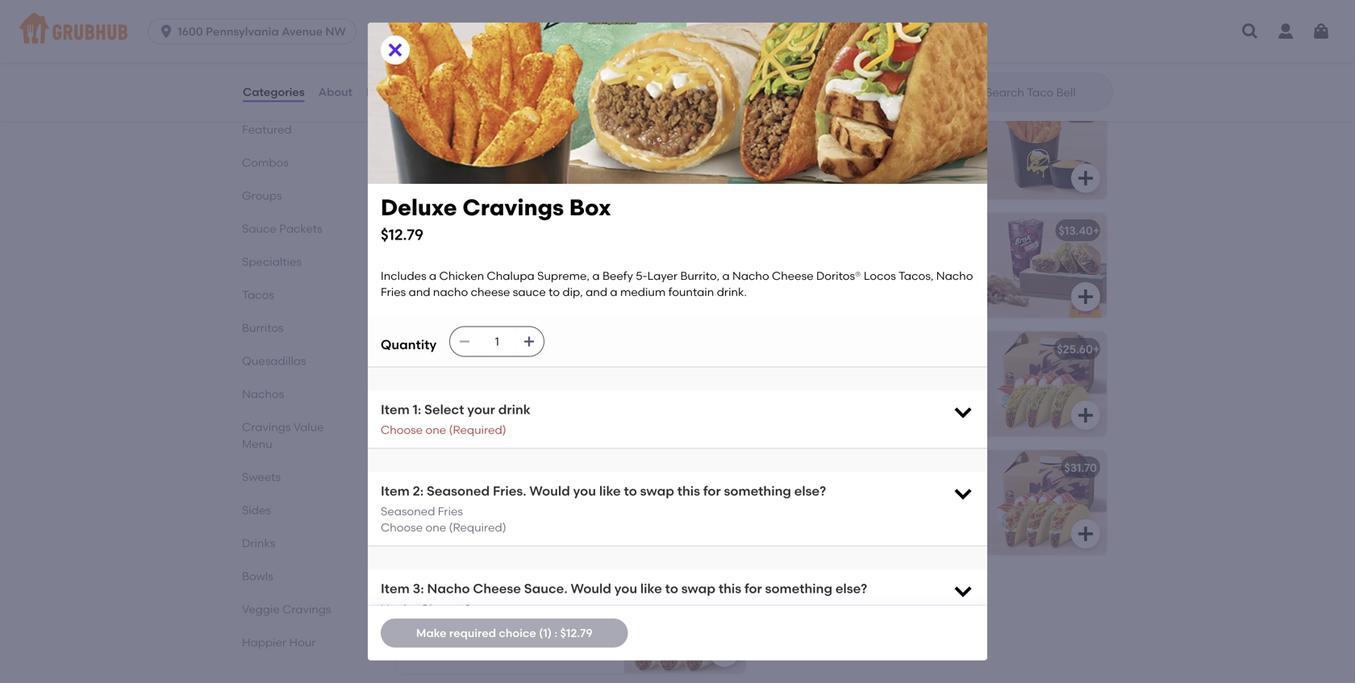Task type: vqa. For each thing, say whether or not it's contained in the screenshot.
5- for Burritos
yes



Task type: describe. For each thing, give the bounding box(es) containing it.
beefy for burrito,
[[603, 269, 633, 283]]

soft taco party pack image
[[624, 450, 745, 555]]

item for 2:
[[381, 483, 410, 499]]

taco party pack image
[[986, 331, 1107, 436]]

cheese inside "crispy nacho fries and nacho cheese sauce to dip."
[[407, 144, 446, 158]]

1 horizontal spatial party
[[513, 580, 543, 593]]

pennsylvania
[[206, 25, 279, 38]]

one inside item 2: seasoned fries. would you like to swap this for something else? seasoned fries choose one (required)
[[426, 521, 446, 535]]

drink
[[498, 402, 531, 417]]

select
[[425, 402, 464, 417]]

(required) inside item 2: seasoned fries. would you like to swap this for something else? seasoned fries choose one (required)
[[449, 521, 506, 535]]

includes for includes a chalupa supreme, a beefy 5-layer burrito, a crunchy taco, cinnamon twists, and a medium fountain drink.
[[768, 247, 814, 260]]

to inside includes a chicken chalupa supreme, a beefy 5-layer burrito, a nacho cheese doritos® locos tacos, nacho fries and nacho cheese sauce to dip, and a medium fountain drink.
[[549, 285, 560, 299]]

sauce inside 'item 3: nacho cheese sauce. would you like to swap this for something else? nacho cheese sauce'
[[465, 602, 499, 616]]

+ for $4.01
[[1093, 105, 1100, 119]]

and inside includes a chalupa supreme, a beefy 5-layer burrito, a crunchy taco, cinnamon twists, and a medium fountain drink.
[[899, 279, 921, 293]]

cravings for deluxe cravings box $12.79
[[463, 194, 564, 221]]

doritos®
[[816, 269, 861, 283]]

and up quantity
[[409, 285, 430, 299]]

crunchy inside your choice of 12 of the following tacos: crunchy or soft taco supremes®.
[[804, 500, 851, 514]]

and inside includes 4 crunchy tacos and 4 beefy 5-layer burritos
[[548, 365, 570, 379]]

supreme, inside includes a chalupa supreme, a beefy 5-layer burrito, a crunchy taco, cinnamon twists, and a medium fountain drink.
[[877, 247, 930, 260]]

supremes®. inside your choice of 12 of the following tacos: crunchy or soft taco supremes®.
[[768, 517, 831, 530]]

best seller
[[416, 207, 466, 219]]

following for tacos,
[[895, 365, 944, 379]]

taco up includes 12 soft tacos
[[431, 461, 458, 475]]

large
[[407, 105, 439, 119]]

taco up includes 12 soft tacos supreme®. on the bottom
[[484, 580, 511, 593]]

following for taco
[[895, 484, 944, 498]]

$32.92
[[701, 580, 736, 593]]

2 vertical spatial cheese
[[420, 602, 462, 616]]

deluxe cravings box
[[407, 227, 520, 241]]

$13.40
[[1059, 224, 1093, 237]]

avenue
[[282, 25, 323, 38]]

sauce inside includes a chicken chalupa supreme, a beefy 5-layer burrito, a nacho cheese doritos® locos tacos, nacho fries and nacho cheese sauce to dip, and a medium fountain drink.
[[513, 285, 546, 299]]

cravings value menu
[[242, 420, 324, 451]]

reviews button
[[366, 63, 412, 121]]

0 horizontal spatial burritos
[[242, 321, 284, 335]]

includes for includes 12 soft tacos supreme®.
[[407, 602, 452, 616]]

nacho inside "crispy nacho fries and nacho cheese sauce to dip."
[[536, 128, 571, 142]]

best
[[416, 207, 437, 219]]

$13.40 +
[[1059, 224, 1100, 237]]

hour
[[289, 636, 316, 649]]

and inside "crispy nacho fries and nacho cheese sauce to dip."
[[511, 128, 533, 142]]

twists,
[[861, 279, 896, 293]]

cheese inside golden, crisp nacho fries seasoned with bold mexican spices and nacho cheese sauce for dipping.
[[768, 161, 807, 174]]

specialties
[[242, 255, 302, 269]]

tacos: for supremes®.
[[768, 500, 802, 514]]

categories
[[243, 85, 305, 99]]

medium inside includes a chicken chalupa supreme, a beefy 5-layer burrito, a nacho cheese doritos® locos tacos, nacho fries and nacho cheese sauce to dip, and a medium fountain drink.
[[620, 285, 666, 299]]

chalupa inside includes a chalupa supreme, a beefy 5-layer burrito, a crunchy taco, cinnamon twists, and a medium fountain drink.
[[827, 247, 874, 260]]

:
[[555, 626, 558, 640]]

deluxe cravings box image
[[624, 213, 745, 318]]

groups
[[242, 189, 282, 203]]

dipping.
[[863, 161, 908, 174]]

spices
[[870, 144, 904, 158]]

this inside 'item 3: nacho cheese sauce. would you like to swap this for something else? nacho cheese sauce'
[[719, 581, 742, 597]]

item 2: seasoned fries. would you like to swap this for something else? seasoned fries choose one (required)
[[381, 483, 826, 535]]

deluxe for deluxe cravings box $12.79
[[381, 194, 457, 221]]

tacos for taco & burrito cravings pack
[[513, 365, 545, 379]]

includes 12 soft tacos
[[407, 484, 525, 498]]

veggie
[[242, 603, 280, 616]]

like inside item 2: seasoned fries. would you like to swap this for something else? seasoned fries choose one (required)
[[599, 483, 621, 499]]

grilled cheese nacho fries - steak image
[[624, 0, 745, 81]]

quesadillas
[[242, 354, 306, 368]]

5- for burrito,
[[636, 269, 648, 283]]

+ for $5.23
[[732, 105, 739, 119]]

1 vertical spatial seasoned
[[381, 505, 435, 518]]

for inside golden, crisp nacho fries seasoned with bold mexican spices and nacho cheese sauce for dipping.
[[846, 161, 861, 174]]

bowls
[[242, 570, 273, 583]]

pack up fries.
[[494, 461, 522, 475]]

packets
[[279, 222, 323, 236]]

nacho fries
[[768, 105, 834, 119]]

large nacho fries
[[407, 105, 508, 119]]

3:
[[413, 581, 424, 597]]

fountain inside includes a chicken chalupa supreme, a beefy 5-layer burrito, a nacho cheese doritos® locos tacos, nacho fries and nacho cheese sauce to dip, and a medium fountain drink.
[[669, 285, 714, 299]]

nacho inside golden, crisp nacho fries seasoned with bold mexican spices and nacho cheese sauce for dipping.
[[931, 144, 966, 158]]

for inside item 2: seasoned fries. would you like to swap this for something else? seasoned fries choose one (required)
[[703, 483, 721, 499]]

nacho inside includes a chicken chalupa supreme, a beefy 5-layer burrito, a nacho cheese doritos® locos tacos, nacho fries and nacho cheese sauce to dip, and a medium fountain drink.
[[433, 285, 468, 299]]

supreme taco party pack
[[768, 461, 910, 475]]

sauce inside "crispy nacho fries and nacho cheese sauce to dip."
[[449, 144, 482, 158]]

2 4 from the left
[[573, 365, 579, 379]]

the for tacos,
[[875, 365, 892, 379]]

happier
[[242, 636, 287, 649]]

taco & burrito cravings pack
[[407, 342, 569, 356]]

$25.60
[[1057, 342, 1093, 356]]

supreme soft taco party pack
[[407, 580, 574, 593]]

$4.01 +
[[1066, 105, 1100, 119]]

pack up supreme®.
[[546, 580, 574, 593]]

box for deluxe cravings box $12.79
[[569, 194, 611, 221]]

crisp
[[814, 128, 840, 142]]

crunchy inside includes a chalupa supreme, a beefy 5-layer burrito, a crunchy taco, cinnamon twists, and a medium fountain drink.
[[898, 263, 945, 277]]

seasoned
[[910, 128, 963, 142]]

about
[[318, 85, 353, 99]]

1600 pennsylvania avenue nw button
[[148, 19, 363, 44]]

burritos inside includes 4 crunchy tacos and 4 beefy 5-layer burritos
[[481, 382, 523, 395]]

nacho down 3:
[[381, 602, 418, 616]]

$26.82
[[700, 461, 736, 475]]

nacho inside "crispy nacho fries and nacho cheese sauce to dip."
[[444, 128, 481, 142]]

layer inside includes a chicken chalupa supreme, a beefy 5-layer burrito, a nacho cheese doritos® locos tacos, nacho fries and nacho cheese sauce to dip, and a medium fountain drink.
[[648, 269, 678, 283]]

crispy nacho fries and nacho cheese sauce to dip.
[[407, 128, 571, 158]]

like inside 'item 3: nacho cheese sauce. would you like to swap this for something else? nacho cheese sauce'
[[641, 581, 662, 597]]

taco left &
[[407, 342, 434, 356]]

sauce inside golden, crisp nacho fries seasoned with bold mexican spices and nacho cheese sauce for dipping.
[[810, 161, 843, 174]]

categories button
[[242, 63, 306, 121]]

1 4 from the left
[[455, 365, 462, 379]]

soft inside your choice of 12 of the following tacos: crunchy or soft taco supremes®.
[[867, 500, 889, 514]]

tacos: for crunchy
[[768, 382, 802, 395]]

happier hour
[[242, 636, 316, 649]]

you inside item 2: seasoned fries. would you like to swap this for something else? seasoned fries choose one (required)
[[573, 483, 596, 499]]

layer inside includes a chalupa supreme, a beefy 5-layer burrito, a crunchy taco, cinnamon twists, and a medium fountain drink.
[[813, 263, 843, 277]]

$25.60 +
[[1057, 342, 1100, 356]]

combos
[[242, 156, 289, 169]]

Input item quantity number field
[[479, 327, 515, 356]]

cinnamon
[[800, 279, 858, 293]]

nacho right 3:
[[427, 581, 470, 597]]

to inside item 2: seasoned fries. would you like to swap this for something else? seasoned fries choose one (required)
[[624, 483, 637, 499]]

tacos for supreme soft taco party pack
[[493, 602, 525, 616]]

large nacho fries image
[[624, 94, 745, 199]]

chalupa inside includes a chicken chalupa supreme, a beefy 5-layer burrito, a nacho cheese doritos® locos tacos, nacho fries and nacho cheese sauce to dip, and a medium fountain drink.
[[487, 269, 535, 283]]

soft taco party pack
[[407, 461, 522, 475]]

veggie cravings
[[242, 603, 331, 616]]

supreme taco party pack image
[[986, 450, 1107, 555]]

dip.
[[498, 144, 519, 158]]

includes for includes a chicken chalupa supreme, a beefy 5-layer burrito, a nacho cheese doritos® locos tacos, nacho fries and nacho cheese sauce to dip, and a medium fountain drink.
[[381, 269, 427, 283]]

required
[[449, 626, 496, 640]]

choice for crunchy
[[795, 365, 832, 379]]

nacho left cinnamon
[[733, 269, 769, 283]]

your
[[467, 402, 495, 417]]

nacho up golden,
[[768, 105, 805, 119]]

your choice of 12 of the following tacos: crunchy or soft taco supremes®.
[[768, 484, 944, 530]]

$31.70
[[1065, 461, 1097, 475]]

beefy inside includes a chalupa supreme, a beefy 5-layer burrito, a crunchy taco, cinnamon twists, and a medium fountain drink.
[[768, 263, 799, 277]]

burrito
[[448, 342, 485, 356]]

fries inside "crispy nacho fries and nacho cheese sauce to dip."
[[483, 128, 509, 142]]

includes a chicken chalupa supreme, a beefy 5-layer burrito, a nacho cheese doritos® locos tacos, nacho fries and nacho cheese sauce to dip, and a medium fountain drink.
[[381, 269, 976, 299]]

fries inside item 2: seasoned fries. would you like to swap this for something else? seasoned fries choose one (required)
[[438, 505, 463, 518]]

medium inside includes a chalupa supreme, a beefy 5-layer burrito, a crunchy taco, cinnamon twists, and a medium fountain drink.
[[768, 296, 814, 309]]

includes for includes 12 soft tacos
[[407, 484, 452, 498]]

featured
[[242, 123, 292, 136]]

swap inside item 2: seasoned fries. would you like to swap this for something else? seasoned fries choose one (required)
[[640, 483, 674, 499]]

fries.
[[493, 483, 526, 499]]

would inside 'item 3: nacho cheese sauce. would you like to swap this for something else? nacho cheese sauce'
[[571, 581, 611, 597]]

item 3: nacho cheese sauce. would you like to swap this for something else? nacho cheese sauce
[[381, 581, 868, 616]]

tacos down specialties on the left top of page
[[242, 288, 274, 302]]

nachos
[[242, 387, 284, 401]]

for inside 'item 3: nacho cheese sauce. would you like to swap this for something else? nacho cheese sauce'
[[745, 581, 762, 597]]

grilled cheese nacho fries - steak, spicy image
[[986, 0, 1107, 81]]

your choice of 12 of the following tacos: crunchy or soft tacos, crunchy or soft taco supremes®.
[[768, 365, 948, 412]]

pack up your choice of 12 of the following tacos: crunchy or soft taco supremes®.
[[882, 461, 910, 475]]

make
[[416, 626, 447, 640]]

golden, crisp nacho fries seasoned with bold mexican spices and nacho cheese sauce for dipping.
[[768, 128, 966, 174]]

2:
[[413, 483, 424, 499]]

supreme for includes
[[407, 580, 456, 593]]

something inside 'item 3: nacho cheese sauce. would you like to swap this for something else? nacho cheese sauce'
[[765, 581, 833, 597]]

2 vertical spatial choice
[[499, 626, 536, 640]]

drink. inside includes a chalupa supreme, a beefy 5-layer burrito, a crunchy taco, cinnamon twists, and a medium fountain drink.
[[865, 296, 895, 309]]

cravings for deluxe cravings box
[[447, 227, 497, 241]]

taco,
[[768, 279, 798, 293]]

menu
[[242, 437, 272, 451]]

cravings up includes 4 crunchy tacos and 4 beefy 5-layer burritos
[[488, 342, 538, 356]]

includes 12 soft tacos supreme®.
[[407, 602, 585, 616]]

nacho fries image
[[986, 94, 1107, 199]]

and right "dip,"
[[586, 285, 608, 299]]

choice for supremes®.
[[795, 484, 832, 498]]

nacho right large
[[442, 105, 479, 119]]

sauce packets
[[242, 222, 323, 236]]

dip,
[[563, 285, 583, 299]]

supreme soft taco party pack image
[[624, 569, 745, 674]]

sweets
[[242, 470, 281, 484]]

tacos, inside your choice of 12 of the following tacos: crunchy or soft tacos, crunchy or soft taco supremes®.
[[892, 382, 927, 395]]



Task type: locate. For each thing, give the bounding box(es) containing it.
$12.79 inside deluxe cravings box $12.79
[[381, 226, 424, 244]]

one down select at the left bottom
[[426, 423, 446, 437]]

0 horizontal spatial burrito,
[[680, 269, 720, 283]]

1 horizontal spatial supremes®.
[[885, 398, 948, 412]]

this
[[678, 483, 700, 499], [719, 581, 742, 597]]

1 horizontal spatial for
[[745, 581, 762, 597]]

cravings down dip.
[[463, 194, 564, 221]]

you
[[573, 483, 596, 499], [615, 581, 637, 597]]

chalupa up doritos®
[[827, 247, 874, 260]]

1 vertical spatial item
[[381, 483, 410, 499]]

1 vertical spatial $12.79
[[560, 626, 593, 640]]

pack
[[541, 342, 569, 356], [494, 461, 522, 475], [882, 461, 910, 475], [546, 580, 574, 593]]

0 vertical spatial would
[[530, 483, 570, 499]]

includes inside includes 4 crunchy tacos and 4 beefy 5-layer burritos
[[407, 365, 452, 379]]

item inside item 2: seasoned fries. would you like to swap this for something else? seasoned fries choose one (required)
[[381, 483, 410, 499]]

following inside your choice of 12 of the following tacos: crunchy or soft taco supremes®.
[[895, 484, 944, 498]]

bold
[[794, 144, 818, 158]]

0 vertical spatial $12.79
[[381, 226, 424, 244]]

2 the from the top
[[875, 484, 892, 498]]

fries inside includes a chicken chalupa supreme, a beefy 5-layer burrito, a nacho cheese doritos® locos tacos, nacho fries and nacho cheese sauce to dip, and a medium fountain drink.
[[381, 285, 406, 299]]

tacos:
[[768, 382, 802, 395], [768, 500, 802, 514]]

1 choose from the top
[[381, 423, 423, 437]]

pack right 'input item quantity' number field
[[541, 342, 569, 356]]

2 choose from the top
[[381, 521, 423, 535]]

1 horizontal spatial cheese
[[471, 285, 510, 299]]

(required) down the your
[[449, 423, 506, 437]]

tacos for soft taco party pack
[[493, 484, 525, 498]]

nacho right locos
[[936, 269, 973, 283]]

like left $32.92
[[641, 581, 662, 597]]

burritos up 'quesadillas'
[[242, 321, 284, 335]]

1 vertical spatial supremes®.
[[768, 517, 831, 530]]

value
[[293, 420, 324, 434]]

1600 pennsylvania avenue nw
[[178, 25, 346, 38]]

cravings box image
[[986, 213, 1107, 318]]

1 vertical spatial nacho
[[931, 144, 966, 158]]

item inside the item 1: select your drink choose one (required)
[[381, 402, 410, 417]]

deluxe cravings box $12.79
[[381, 194, 611, 244]]

medium down taco,
[[768, 296, 814, 309]]

1 item from the top
[[381, 402, 410, 417]]

supreme up make
[[407, 580, 456, 593]]

fries up quantity
[[381, 285, 406, 299]]

choice inside your choice of 12 of the following tacos: crunchy or soft taco supremes®.
[[795, 484, 832, 498]]

nacho up mexican
[[843, 128, 880, 142]]

cravings inside cravings value menu
[[242, 420, 291, 434]]

cheese left doritos®
[[772, 269, 814, 283]]

the inside your choice of 12 of the following tacos: crunchy or soft taco supremes®.
[[875, 484, 892, 498]]

one inside the item 1: select your drink choose one (required)
[[426, 423, 446, 437]]

box for deluxe cravings box
[[499, 227, 520, 241]]

2 tacos: from the top
[[768, 500, 802, 514]]

1 horizontal spatial box
[[569, 194, 611, 221]]

1 vertical spatial supreme
[[407, 580, 456, 593]]

1 vertical spatial this
[[719, 581, 742, 597]]

2 horizontal spatial party
[[850, 461, 880, 475]]

1 horizontal spatial supreme
[[768, 461, 818, 475]]

sauce down "groups"
[[242, 222, 277, 236]]

1 vertical spatial sauce
[[810, 161, 843, 174]]

tacos: inside your choice of 12 of the following tacos: crunchy or soft taco supremes®.
[[768, 500, 802, 514]]

you inside 'item 3: nacho cheese sauce. would you like to swap this for something else? nacho cheese sauce'
[[615, 581, 637, 597]]

or
[[854, 382, 865, 395], [817, 398, 828, 412], [854, 500, 865, 514]]

1 tacos: from the top
[[768, 382, 802, 395]]

1 vertical spatial (required)
[[449, 521, 506, 535]]

1 horizontal spatial this
[[719, 581, 742, 597]]

2 following from the top
[[895, 484, 944, 498]]

0 vertical spatial item
[[381, 402, 410, 417]]

item for 3:
[[381, 581, 410, 597]]

item for 1:
[[381, 402, 410, 417]]

item left 1:
[[381, 402, 410, 417]]

0 vertical spatial chalupa
[[827, 247, 874, 260]]

tacos,
[[899, 269, 934, 283], [892, 382, 927, 395]]

1 vertical spatial else?
[[836, 581, 868, 597]]

1 (required) from the top
[[449, 423, 506, 437]]

12 inside your choice of 12 of the following tacos: crunchy or soft taco supremes®.
[[848, 484, 858, 498]]

your inside your choice of 12 of the following tacos: crunchy or soft tacos, crunchy or soft taco supremes®.
[[768, 365, 792, 379]]

nacho
[[536, 128, 571, 142], [931, 144, 966, 158], [433, 285, 468, 299]]

drink. down twists,
[[865, 296, 895, 309]]

cheese up make
[[420, 602, 462, 616]]

0 vertical spatial the
[[875, 365, 892, 379]]

cheese inside includes a chicken chalupa supreme, a beefy 5-layer burrito, a nacho cheese doritos® locos tacos, nacho fries and nacho cheese sauce to dip, and a medium fountain drink.
[[772, 269, 814, 283]]

supreme for your
[[768, 461, 818, 475]]

0 vertical spatial choose
[[381, 423, 423, 437]]

1 vertical spatial cheese
[[473, 581, 521, 597]]

deluxe
[[381, 194, 457, 221], [407, 227, 444, 241]]

fries up "crispy nacho fries and nacho cheese sauce to dip."
[[481, 105, 508, 119]]

cheese up includes 12 soft tacos supreme®. on the bottom
[[473, 581, 521, 597]]

sauce down large nacho fries
[[449, 144, 482, 158]]

your inside your choice of 12 of the following tacos: crunchy or soft taco supremes®.
[[768, 484, 792, 498]]

you right fries.
[[573, 483, 596, 499]]

chalupa right chicken
[[487, 269, 535, 283]]

0 vertical spatial following
[[895, 365, 944, 379]]

party
[[461, 461, 491, 475], [850, 461, 880, 475], [513, 580, 543, 593]]

seasoned down soft taco party pack
[[427, 483, 490, 499]]

cheese down chicken
[[471, 285, 510, 299]]

burrito, inside includes a chicken chalupa supreme, a beefy 5-layer burrito, a nacho cheese doritos® locos tacos, nacho fries and nacho cheese sauce to dip, and a medium fountain drink.
[[680, 269, 720, 283]]

seasoned
[[427, 483, 490, 499], [381, 505, 435, 518]]

1 horizontal spatial would
[[571, 581, 611, 597]]

for down mexican
[[846, 161, 861, 174]]

0 horizontal spatial like
[[599, 483, 621, 499]]

mexican
[[821, 144, 867, 158]]

one
[[426, 423, 446, 437], [426, 521, 446, 535]]

1 horizontal spatial else?
[[836, 581, 868, 597]]

1 horizontal spatial beefy
[[603, 269, 633, 283]]

0 vertical spatial or
[[854, 382, 865, 395]]

2 one from the top
[[426, 521, 446, 535]]

would right fries.
[[530, 483, 570, 499]]

2 vertical spatial for
[[745, 581, 762, 597]]

nacho down large nacho fries
[[444, 128, 481, 142]]

0 vertical spatial this
[[678, 483, 700, 499]]

5- inside includes 4 crunchy tacos and 4 beefy 5-layer burritos
[[440, 382, 452, 395]]

fries up crisp
[[808, 105, 834, 119]]

item inside 'item 3: nacho cheese sauce. would you like to swap this for something else? nacho cheese sauce'
[[381, 581, 410, 597]]

search icon image
[[960, 82, 979, 102]]

1 horizontal spatial burrito,
[[846, 263, 885, 277]]

svg image inside 1600 pennsylvania avenue nw "button"
[[158, 23, 174, 40]]

to inside 'item 3: nacho cheese sauce. would you like to swap this for something else? nacho cheese sauce'
[[665, 581, 678, 597]]

tacos, inside includes a chicken chalupa supreme, a beefy 5-layer burrito, a nacho cheese doritos® locos tacos, nacho fries and nacho cheese sauce to dip, and a medium fountain drink.
[[899, 269, 934, 283]]

1 vertical spatial box
[[499, 227, 520, 241]]

1 horizontal spatial drink.
[[865, 296, 895, 309]]

1 vertical spatial tacos,
[[892, 382, 927, 395]]

includes for includes 4 crunchy tacos and 4 beefy 5-layer burritos
[[407, 365, 452, 379]]

4 up layer
[[455, 365, 462, 379]]

0 vertical spatial sauce
[[242, 222, 277, 236]]

1 vertical spatial you
[[615, 581, 637, 597]]

burrito, inside includes a chalupa supreme, a beefy 5-layer burrito, a crunchy taco, cinnamon twists, and a medium fountain drink.
[[846, 263, 885, 277]]

0 horizontal spatial supreme,
[[537, 269, 590, 283]]

cheese
[[407, 144, 446, 158], [768, 161, 807, 174], [471, 285, 510, 299]]

includes down &
[[407, 365, 452, 379]]

2 vertical spatial cheese
[[471, 285, 510, 299]]

0 horizontal spatial supreme
[[407, 580, 456, 593]]

else? inside 'item 3: nacho cheese sauce. would you like to swap this for something else? nacho cheese sauce'
[[836, 581, 868, 597]]

3 item from the top
[[381, 581, 410, 597]]

0 vertical spatial supremes®.
[[885, 398, 948, 412]]

1 horizontal spatial sauce
[[465, 602, 499, 616]]

nw
[[325, 25, 346, 38]]

chicken
[[439, 269, 484, 283]]

tacos up drink
[[513, 365, 545, 379]]

1 vertical spatial like
[[641, 581, 662, 597]]

0 horizontal spatial would
[[530, 483, 570, 499]]

and right twists,
[[899, 279, 921, 293]]

taco up your choice of 12 of the following tacos: crunchy or soft taco supremes®.
[[820, 461, 847, 475]]

cravings
[[463, 194, 564, 221], [447, 227, 497, 241], [488, 342, 538, 356], [242, 420, 291, 434], [282, 603, 331, 616]]

$5.23
[[703, 105, 732, 119]]

2 horizontal spatial nacho
[[931, 144, 966, 158]]

taco
[[407, 342, 434, 356], [856, 398, 882, 412], [431, 461, 458, 475], [820, 461, 847, 475], [892, 500, 919, 514], [484, 580, 511, 593]]

0 horizontal spatial cheese
[[420, 602, 462, 616]]

to
[[484, 144, 496, 158], [549, 285, 560, 299], [624, 483, 637, 499], [665, 581, 678, 597]]

taco up the supreme taco party pack
[[856, 398, 882, 412]]

main navigation navigation
[[0, 0, 1355, 63]]

1 vertical spatial burritos
[[481, 382, 523, 395]]

4
[[455, 365, 462, 379], [573, 365, 579, 379]]

1 horizontal spatial burritos
[[481, 382, 523, 395]]

quantity
[[381, 337, 437, 353]]

includes inside includes a chicken chalupa supreme, a beefy 5-layer burrito, a nacho cheese doritos® locos tacos, nacho fries and nacho cheese sauce to dip, and a medium fountain drink.
[[381, 269, 427, 283]]

party up includes 12 soft tacos
[[461, 461, 491, 475]]

1 one from the top
[[426, 423, 446, 437]]

your
[[768, 365, 792, 379], [768, 484, 792, 498]]

or for crunchy
[[854, 382, 865, 395]]

to inside "crispy nacho fries and nacho cheese sauce to dip."
[[484, 144, 496, 158]]

5-
[[801, 263, 813, 277], [636, 269, 648, 283], [440, 382, 452, 395]]

like
[[599, 483, 621, 499], [641, 581, 662, 597]]

and down 'taco & burrito cravings pack'
[[548, 365, 570, 379]]

something right $32.92
[[765, 581, 833, 597]]

something inside item 2: seasoned fries. would you like to swap this for something else? seasoned fries choose one (required)
[[724, 483, 791, 499]]

sauce down supreme soft taco party pack on the bottom
[[465, 602, 499, 616]]

for
[[846, 161, 861, 174], [703, 483, 721, 499], [745, 581, 762, 597]]

cheese down with
[[768, 161, 807, 174]]

0 horizontal spatial sauce
[[449, 144, 482, 158]]

the for taco
[[875, 484, 892, 498]]

tacos down soft taco party pack
[[493, 484, 525, 498]]

1 vertical spatial following
[[895, 484, 944, 498]]

0 vertical spatial box
[[569, 194, 611, 221]]

layer
[[452, 382, 478, 395]]

includes a chalupa supreme, a beefy 5-layer burrito, a crunchy taco, cinnamon twists, and a medium fountain drink.
[[768, 247, 945, 309]]

0 horizontal spatial medium
[[620, 285, 666, 299]]

crispy
[[407, 128, 441, 142]]

item left 3:
[[381, 581, 410, 597]]

deluxe inside deluxe cravings box $12.79
[[381, 194, 457, 221]]

party up your choice of 12 of the following tacos: crunchy or soft taco supremes®.
[[850, 461, 880, 475]]

deluxe down "best"
[[407, 227, 444, 241]]

else?
[[795, 483, 826, 499], [836, 581, 868, 597]]

12
[[848, 365, 858, 379], [455, 484, 465, 498], [848, 484, 858, 498], [455, 602, 465, 616]]

sides
[[242, 503, 271, 517]]

chalupa
[[827, 247, 874, 260], [487, 269, 535, 283]]

beefy inside includes 4 crunchy tacos and 4 beefy 5-layer burritos
[[407, 382, 437, 395]]

0 vertical spatial seasoned
[[427, 483, 490, 499]]

cravings up hour
[[282, 603, 331, 616]]

(required) inside the item 1: select your drink choose one (required)
[[449, 423, 506, 437]]

soft
[[867, 382, 889, 395], [831, 398, 853, 412], [407, 461, 429, 475], [468, 484, 490, 498], [867, 500, 889, 514], [459, 580, 481, 593], [468, 602, 490, 616]]

1 vertical spatial for
[[703, 483, 721, 499]]

and down seasoned on the right of the page
[[907, 144, 929, 158]]

2 (required) from the top
[[449, 521, 506, 535]]

1 horizontal spatial you
[[615, 581, 637, 597]]

and
[[511, 128, 533, 142], [907, 144, 929, 158], [899, 279, 921, 293], [409, 285, 430, 299], [586, 285, 608, 299], [548, 365, 570, 379]]

sauce left "dip,"
[[513, 285, 546, 299]]

5- inside includes a chalupa supreme, a beefy 5-layer burrito, a crunchy taco, cinnamon twists, and a medium fountain drink.
[[801, 263, 813, 277]]

2 horizontal spatial beefy
[[768, 263, 799, 277]]

medium right "dip,"
[[620, 285, 666, 299]]

you right sauce.
[[615, 581, 637, 597]]

0 vertical spatial cheese
[[407, 144, 446, 158]]

0 horizontal spatial you
[[573, 483, 596, 499]]

&
[[436, 342, 445, 356]]

1 horizontal spatial layer
[[813, 263, 843, 277]]

0 horizontal spatial else?
[[795, 483, 826, 499]]

medium
[[620, 285, 666, 299], [768, 296, 814, 309]]

1 following from the top
[[895, 365, 944, 379]]

0 vertical spatial (required)
[[449, 423, 506, 437]]

0 vertical spatial like
[[599, 483, 621, 499]]

0 vertical spatial you
[[573, 483, 596, 499]]

0 horizontal spatial $12.79
[[381, 226, 424, 244]]

0 horizontal spatial sauce
[[242, 222, 277, 236]]

1 vertical spatial one
[[426, 521, 446, 535]]

layer
[[813, 263, 843, 277], [648, 269, 678, 283]]

1 vertical spatial your
[[768, 484, 792, 498]]

for right $32.92
[[745, 581, 762, 597]]

drink.
[[717, 285, 747, 299], [865, 296, 895, 309]]

1 horizontal spatial fountain
[[816, 296, 862, 309]]

cravings for veggie cravings
[[282, 603, 331, 616]]

fries up dip.
[[483, 128, 509, 142]]

item
[[381, 402, 410, 417], [381, 483, 410, 499], [381, 581, 410, 597]]

1 vertical spatial would
[[571, 581, 611, 597]]

choose inside item 2: seasoned fries. would you like to swap this for something else? seasoned fries choose one (required)
[[381, 521, 423, 535]]

golden,
[[768, 128, 811, 142]]

supreme, inside includes a chicken chalupa supreme, a beefy 5-layer burrito, a nacho cheese doritos® locos tacos, nacho fries and nacho cheese sauce to dip, and a medium fountain drink.
[[537, 269, 590, 283]]

0 vertical spatial for
[[846, 161, 861, 174]]

choice inside your choice of 12 of the following tacos: crunchy or soft tacos, crunchy or soft taco supremes®.
[[795, 365, 832, 379]]

drinks
[[242, 537, 275, 550]]

1600
[[178, 25, 203, 38]]

would up supreme®.
[[571, 581, 611, 597]]

0 vertical spatial tacos:
[[768, 382, 802, 395]]

0 vertical spatial your
[[768, 365, 792, 379]]

sauce down mexican
[[810, 161, 843, 174]]

following inside your choice of 12 of the following tacos: crunchy or soft tacos, crunchy or soft taco supremes®.
[[895, 365, 944, 379]]

1 vertical spatial something
[[765, 581, 833, 597]]

item left 2:
[[381, 483, 410, 499]]

includes down soft taco party pack
[[407, 484, 452, 498]]

1 horizontal spatial sauce
[[513, 285, 546, 299]]

1 the from the top
[[875, 365, 892, 379]]

includes down 3:
[[407, 602, 452, 616]]

cheese down crispy
[[407, 144, 446, 158]]

the inside your choice of 12 of the following tacos: crunchy or soft tacos, crunchy or soft taco supremes®.
[[875, 365, 892, 379]]

supreme,
[[877, 247, 930, 260], [537, 269, 590, 283]]

deluxe for deluxe cravings box
[[407, 227, 444, 241]]

includes
[[768, 247, 814, 260], [381, 269, 427, 283], [407, 365, 452, 379], [407, 484, 452, 498], [407, 602, 452, 616]]

cheese inside includes a chicken chalupa supreme, a beefy 5-layer burrito, a nacho cheese doritos® locos tacos, nacho fries and nacho cheese sauce to dip, and a medium fountain drink.
[[471, 285, 510, 299]]

0 horizontal spatial supremes®.
[[768, 517, 831, 530]]

svg image
[[1312, 22, 1331, 41], [158, 23, 174, 40], [715, 287, 734, 306], [523, 335, 536, 348], [1076, 406, 1096, 425], [952, 580, 975, 602], [715, 643, 734, 662]]

or for supremes®.
[[854, 500, 865, 514]]

like left soft taco party pack image
[[599, 483, 621, 499]]

svg image
[[1241, 22, 1260, 41], [386, 40, 405, 60], [715, 50, 734, 69], [1076, 50, 1096, 69], [715, 169, 734, 188], [1076, 169, 1096, 188], [1076, 287, 1096, 306], [458, 335, 471, 348], [952, 401, 975, 423], [952, 482, 975, 504], [1076, 524, 1096, 544]]

supreme, up "dip,"
[[537, 269, 590, 283]]

2 vertical spatial nacho
[[433, 285, 468, 299]]

party up supreme®.
[[513, 580, 543, 593]]

locos
[[864, 269, 896, 283]]

$12.79
[[381, 226, 424, 244], [560, 626, 593, 640]]

cravings down seller
[[447, 227, 497, 241]]

for down $26.82
[[703, 483, 721, 499]]

1 vertical spatial choose
[[381, 521, 423, 535]]

4 down "dip,"
[[573, 365, 579, 379]]

fries up spices
[[883, 128, 908, 142]]

with
[[768, 144, 791, 158]]

5- for burritos
[[440, 382, 452, 395]]

your for your choice of 12 of the following tacos: crunchy or soft taco supremes®.
[[768, 484, 792, 498]]

taco down the supreme taco party pack
[[892, 500, 919, 514]]

drink. left taco,
[[717, 285, 747, 299]]

box inside deluxe cravings box $12.79
[[569, 194, 611, 221]]

burritos up drink
[[481, 382, 523, 395]]

tacos up make required choice (1) : $12.79
[[493, 602, 525, 616]]

fountain inside includes a chalupa supreme, a beefy 5-layer burrito, a crunchy taco, cinnamon twists, and a medium fountain drink.
[[816, 296, 862, 309]]

0 vertical spatial supreme
[[768, 461, 818, 475]]

taco & burrito cravings pack image
[[624, 331, 745, 436]]

2 horizontal spatial cheese
[[772, 269, 814, 283]]

$12.79 down "best"
[[381, 226, 424, 244]]

something down $26.82
[[724, 483, 791, 499]]

seasoned down 2:
[[381, 505, 435, 518]]

make required choice (1) : $12.79
[[416, 626, 593, 640]]

includes left chicken
[[381, 269, 427, 283]]

svg image inside main navigation navigation
[[1241, 22, 1260, 41]]

0 horizontal spatial beefy
[[407, 382, 437, 395]]

or inside your choice of 12 of the following tacos: crunchy or soft taco supremes®.
[[854, 500, 865, 514]]

1 vertical spatial supreme,
[[537, 269, 590, 283]]

12 inside your choice of 12 of the following tacos: crunchy or soft tacos, crunchy or soft taco supremes®.
[[848, 365, 858, 379]]

drink. inside includes a chicken chalupa supreme, a beefy 5-layer burrito, a nacho cheese doritos® locos tacos, nacho fries and nacho cheese sauce to dip, and a medium fountain drink.
[[717, 285, 747, 299]]

(required)
[[449, 423, 506, 437], [449, 521, 506, 535]]

1 your from the top
[[768, 365, 792, 379]]

party for tacos
[[461, 461, 491, 475]]

following
[[895, 365, 944, 379], [895, 484, 944, 498]]

choose down 1:
[[381, 423, 423, 437]]

0 horizontal spatial 4
[[455, 365, 462, 379]]

includes 4 crunchy tacos and 4 beefy 5-layer burritos
[[407, 365, 579, 395]]

item 1: select your drink choose one (required)
[[381, 402, 531, 437]]

and inside golden, crisp nacho fries seasoned with bold mexican spices and nacho cheese sauce for dipping.
[[907, 144, 929, 158]]

fries down includes 12 soft tacos
[[438, 505, 463, 518]]

0 horizontal spatial fountain
[[669, 285, 714, 299]]

2 horizontal spatial sauce
[[810, 161, 843, 174]]

would inside item 2: seasoned fries. would you like to swap this for something else? seasoned fries choose one (required)
[[530, 483, 570, 499]]

party for 12
[[850, 461, 880, 475]]

1 horizontal spatial nacho
[[536, 128, 571, 142]]

nacho inside golden, crisp nacho fries seasoned with bold mexican spices and nacho cheese sauce for dipping.
[[843, 128, 880, 142]]

and up dip.
[[511, 128, 533, 142]]

+ for $25.60
[[1093, 342, 1100, 356]]

$12.79 right the :
[[560, 626, 593, 640]]

beefy inside includes a chicken chalupa supreme, a beefy 5-layer burrito, a nacho cheese doritos® locos tacos, nacho fries and nacho cheese sauce to dip, and a medium fountain drink.
[[603, 269, 633, 283]]

supreme®.
[[527, 602, 585, 616]]

beefy for burritos
[[407, 382, 437, 395]]

5- inside includes a chicken chalupa supreme, a beefy 5-layer burrito, a nacho cheese doritos® locos tacos, nacho fries and nacho cheese sauce to dip, and a medium fountain drink.
[[636, 269, 648, 283]]

cravings inside deluxe cravings box $12.79
[[463, 194, 564, 221]]

choose inside the item 1: select your drink choose one (required)
[[381, 423, 423, 437]]

1 vertical spatial or
[[817, 398, 828, 412]]

cravings up menu
[[242, 420, 291, 434]]

supreme up your choice of 12 of the following tacos: crunchy or soft taco supremes®.
[[768, 461, 818, 475]]

2 item from the top
[[381, 483, 410, 499]]

Search Taco Bell search field
[[984, 85, 1108, 100]]

$4.01
[[1066, 105, 1093, 119]]

crunchy inside includes 4 crunchy tacos and 4 beefy 5-layer burritos
[[464, 365, 511, 379]]

0 vertical spatial burritos
[[242, 321, 284, 335]]

includes inside includes a chalupa supreme, a beefy 5-layer burrito, a crunchy taco, cinnamon twists, and a medium fountain drink.
[[768, 247, 814, 260]]

$5.23 +
[[703, 105, 739, 119]]

seller
[[439, 207, 466, 219]]

supremes®. inside your choice of 12 of the following tacos: crunchy or soft tacos, crunchy or soft taco supremes®.
[[885, 398, 948, 412]]

2 vertical spatial item
[[381, 581, 410, 597]]

your for your choice of 12 of the following tacos: crunchy or soft tacos, crunchy or soft taco supremes®.
[[768, 365, 792, 379]]

2 vertical spatial sauce
[[513, 285, 546, 299]]

fries inside golden, crisp nacho fries seasoned with bold mexican spices and nacho cheese sauce for dipping.
[[883, 128, 908, 142]]

1 horizontal spatial supreme,
[[877, 247, 930, 260]]

one down includes 12 soft tacos
[[426, 521, 446, 535]]

choose
[[381, 423, 423, 437], [381, 521, 423, 535]]

1 horizontal spatial 4
[[573, 365, 579, 379]]

2 your from the top
[[768, 484, 792, 498]]

0 horizontal spatial drink.
[[717, 285, 747, 299]]

includes up taco,
[[768, 247, 814, 260]]

taco inside your choice of 12 of the following tacos: crunchy or soft tacos, crunchy or soft taco supremes®.
[[856, 398, 882, 412]]

this inside item 2: seasoned fries. would you like to swap this for something else? seasoned fries choose one (required)
[[678, 483, 700, 499]]

sauce.
[[524, 581, 568, 597]]

1 vertical spatial cheese
[[768, 161, 807, 174]]

(1)
[[539, 626, 552, 640]]

tacos: inside your choice of 12 of the following tacos: crunchy or soft tacos, crunchy or soft taco supremes®.
[[768, 382, 802, 395]]

1 vertical spatial deluxe
[[407, 227, 444, 241]]

0 vertical spatial supreme,
[[877, 247, 930, 260]]

about button
[[318, 63, 353, 121]]

1 horizontal spatial cheese
[[473, 581, 521, 597]]

1:
[[413, 402, 421, 417]]

taco inside your choice of 12 of the following tacos: crunchy or soft taco supremes®.
[[892, 500, 919, 514]]

cheese
[[772, 269, 814, 283], [473, 581, 521, 597], [420, 602, 462, 616]]

+ for $13.40
[[1093, 224, 1100, 237]]

else? inside item 2: seasoned fries. would you like to swap this for something else? seasoned fries choose one (required)
[[795, 483, 826, 499]]

1 horizontal spatial $12.79
[[560, 626, 593, 640]]

supreme, up locos
[[877, 247, 930, 260]]

swap inside 'item 3: nacho cheese sauce. would you like to swap this for something else? nacho cheese sauce'
[[682, 581, 716, 597]]

deluxe up deluxe cravings box
[[381, 194, 457, 221]]

choose down 2:
[[381, 521, 423, 535]]

(required) down includes 12 soft tacos
[[449, 521, 506, 535]]



